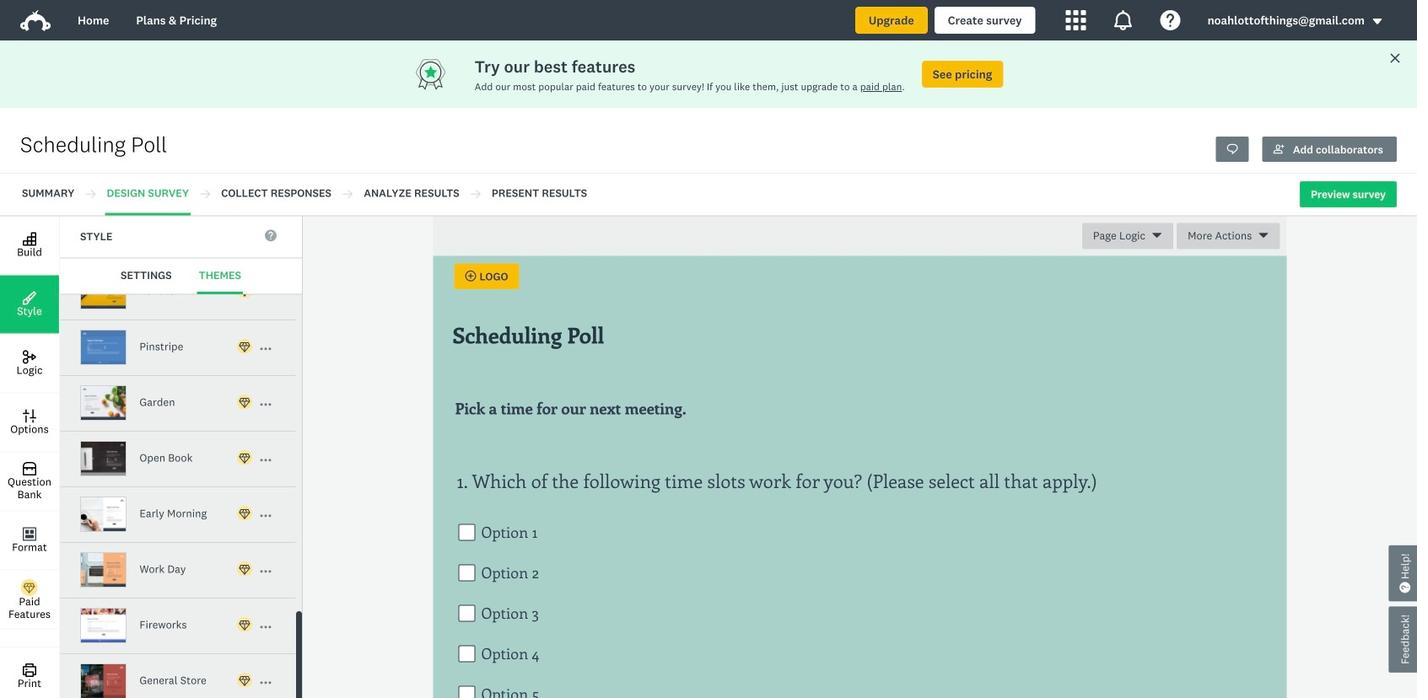 Task type: vqa. For each thing, say whether or not it's contained in the screenshot.
text field
no



Task type: locate. For each thing, give the bounding box(es) containing it.
rewards image
[[414, 57, 475, 91]]

1 horizontal spatial products icon image
[[1113, 10, 1134, 30]]

0 horizontal spatial products icon image
[[1066, 10, 1086, 30]]

dropdown arrow image
[[1372, 16, 1384, 27]]

products icon image
[[1066, 10, 1086, 30], [1113, 10, 1134, 30]]

2 products icon image from the left
[[1113, 10, 1134, 30]]

surveymonkey logo image
[[20, 10, 51, 31]]



Task type: describe. For each thing, give the bounding box(es) containing it.
help icon image
[[1161, 10, 1181, 30]]

1 products icon image from the left
[[1066, 10, 1086, 30]]



